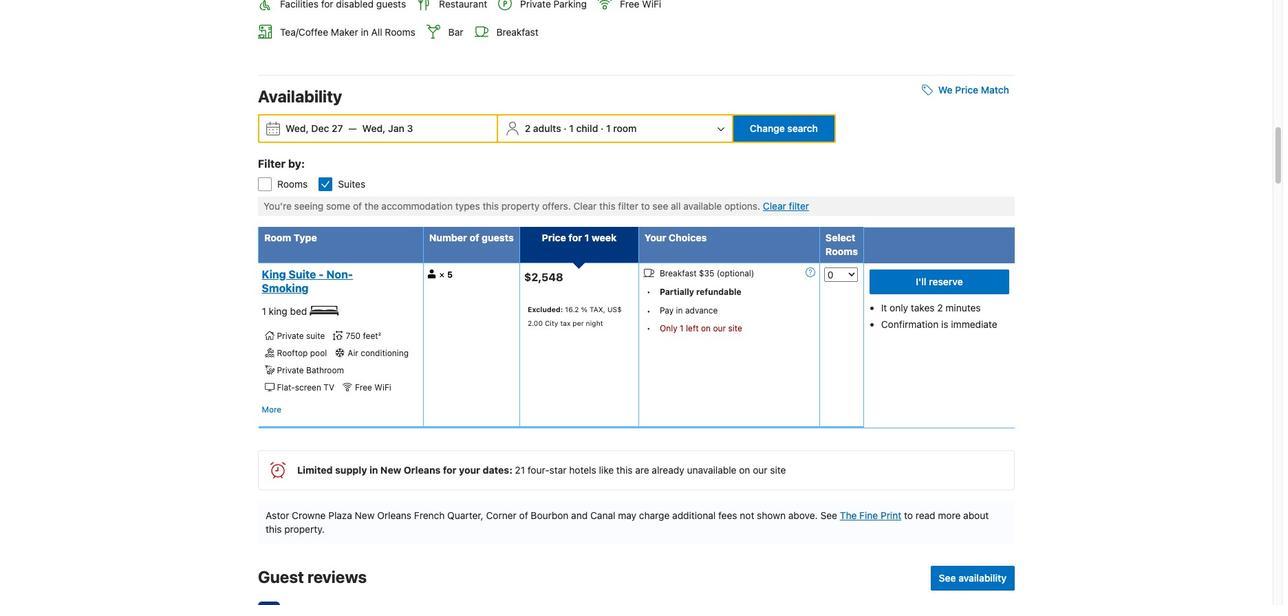 Task type: vqa. For each thing, say whether or not it's contained in the screenshot.
minutes
yes



Task type: describe. For each thing, give the bounding box(es) containing it.
feet²
[[363, 331, 381, 341]]

dec
[[311, 123, 329, 134]]

2 horizontal spatial of
[[519, 510, 528, 521]]

tea/coffee
[[280, 26, 328, 38]]

×
[[439, 269, 445, 280]]

wed, dec 27 button
[[280, 116, 349, 141]]

group containing rooms
[[247, 167, 1015, 191]]

2 adults · 1 child · 1 room
[[525, 123, 637, 134]]

see availability
[[939, 572, 1007, 584]]

orleans for french
[[377, 510, 412, 521]]

-
[[319, 268, 324, 281]]

breakfast for breakfast $35 (optional)
[[660, 268, 697, 279]]

takes
[[911, 302, 935, 314]]

like
[[599, 464, 614, 476]]

suite
[[306, 331, 325, 341]]

• for only 1 left on our site
[[647, 323, 651, 334]]

change search
[[750, 123, 818, 134]]

air conditioning
[[348, 348, 409, 358]]

private bathroom
[[277, 365, 344, 375]]

charge
[[639, 510, 670, 521]]

number of guests
[[429, 232, 514, 244]]

only 1 left on our site
[[660, 323, 742, 334]]

offers.
[[542, 200, 571, 212]]

your
[[459, 464, 480, 476]]

the fine print link
[[840, 510, 902, 521]]

city
[[545, 319, 558, 327]]

number
[[429, 232, 467, 244]]

private suite
[[277, 331, 325, 341]]

week
[[592, 232, 617, 244]]

types
[[455, 200, 480, 212]]

all
[[671, 200, 681, 212]]

your
[[645, 232, 666, 244]]

breakfast $35 (optional)
[[660, 268, 754, 279]]

1 left week at left top
[[585, 232, 589, 244]]

screen
[[295, 382, 321, 393]]

available
[[683, 200, 722, 212]]

bar
[[448, 26, 463, 38]]

adults
[[533, 123, 561, 134]]

750 feet²
[[346, 331, 381, 341]]

2 · from the left
[[601, 123, 604, 134]]

pay in advance
[[660, 306, 718, 316]]

flat-
[[277, 382, 295, 393]]

1 king bed
[[262, 306, 310, 317]]

see availability button
[[931, 566, 1015, 591]]

750
[[346, 331, 361, 341]]

scored 7.5 element
[[258, 602, 280, 606]]

new for in
[[380, 464, 401, 476]]

excluded:
[[528, 305, 563, 314]]

16.2
[[565, 305, 579, 314]]

left
[[686, 323, 699, 334]]

price for 1 week
[[542, 232, 617, 244]]

see inside button
[[939, 572, 956, 584]]

change
[[750, 123, 785, 134]]

reviews
[[308, 567, 367, 587]]

minutes
[[946, 302, 981, 314]]

16.2 % tax, us$ 2.00 city tax per night
[[528, 305, 622, 327]]

smoking
[[262, 282, 309, 295]]

your choices
[[645, 232, 707, 244]]

crowne
[[292, 510, 326, 521]]

wed, dec 27 — wed, jan 3
[[286, 123, 413, 134]]

new for plaza
[[355, 510, 375, 521]]

change search button
[[733, 116, 835, 142]]

conditioning
[[361, 348, 409, 358]]

king suite - non- smoking
[[262, 268, 353, 295]]

about
[[963, 510, 989, 521]]

• for partially refundable
[[647, 287, 651, 297]]

more details on meals and payment options image
[[806, 268, 815, 277]]

5
[[447, 270, 453, 280]]

night
[[586, 319, 603, 327]]

only
[[890, 302, 908, 314]]

additional
[[672, 510, 716, 521]]

accommodation
[[381, 200, 453, 212]]

1 vertical spatial for
[[443, 464, 457, 476]]

are
[[635, 464, 649, 476]]

room type
[[264, 232, 317, 244]]

all
[[371, 26, 382, 38]]

already
[[652, 464, 684, 476]]

by:
[[288, 158, 305, 170]]

availability
[[258, 87, 342, 106]]

0 vertical spatial of
[[353, 200, 362, 212]]

limited supply in new orleans for your dates: 21 four-star hotels like this are already unavailable on our site
[[297, 464, 786, 476]]

dates:
[[483, 464, 513, 476]]

child
[[576, 123, 598, 134]]

price inside dropdown button
[[955, 84, 979, 96]]

above.
[[788, 510, 818, 521]]

air
[[348, 348, 358, 358]]

1 left child
[[569, 123, 574, 134]]

shown
[[757, 510, 786, 521]]

flat-screen tv
[[277, 382, 334, 393]]

filter by:
[[258, 158, 305, 170]]

$35
[[699, 268, 715, 279]]

1 left left
[[680, 323, 684, 334]]

in for limited supply in new orleans for your dates: 21 four-star hotels like this are already unavailable on our site
[[369, 464, 378, 476]]

2.00
[[528, 319, 543, 327]]

star
[[550, 464, 567, 476]]

guests
[[482, 232, 514, 244]]

1 left king
[[262, 306, 266, 317]]

king suite - non- smoking link
[[262, 268, 415, 295]]

pay
[[660, 306, 674, 316]]

tv
[[324, 382, 334, 393]]



Task type: locate. For each thing, give the bounding box(es) containing it.
see left "the"
[[821, 510, 837, 521]]

for left your
[[443, 464, 457, 476]]

type
[[294, 232, 317, 244]]

jan
[[388, 123, 404, 134]]

room
[[613, 123, 637, 134]]

2 private from the top
[[277, 365, 304, 375]]

four-
[[528, 464, 550, 476]]

2 • from the top
[[647, 306, 651, 316]]

suites
[[338, 178, 366, 190]]

1 horizontal spatial filter
[[789, 200, 809, 212]]

0 vertical spatial breakfast
[[496, 26, 539, 38]]

guest reviews
[[258, 567, 367, 587]]

only
[[660, 323, 678, 334]]

property
[[501, 200, 540, 212]]

for left week at left top
[[569, 232, 582, 244]]

2 vertical spatial rooms
[[826, 246, 858, 257]]

french
[[414, 510, 445, 521]]

1 wed, from the left
[[286, 123, 309, 134]]

wed, jan 3 button
[[357, 116, 419, 141]]

• left pay
[[647, 306, 651, 316]]

in left the 'all'
[[361, 26, 369, 38]]

the
[[365, 200, 379, 212]]

1 horizontal spatial to
[[904, 510, 913, 521]]

0 horizontal spatial on
[[701, 323, 711, 334]]

we price match button
[[916, 78, 1015, 103]]

king
[[269, 306, 287, 317]]

0 horizontal spatial new
[[355, 510, 375, 521]]

i'll reserve
[[916, 276, 963, 288]]

%
[[581, 305, 588, 314]]

filter left see in the top right of the page
[[618, 200, 639, 212]]

some
[[326, 200, 350, 212]]

orleans left french
[[377, 510, 412, 521]]

1 clear from the left
[[574, 200, 597, 212]]

0 horizontal spatial of
[[353, 200, 362, 212]]

availability
[[959, 572, 1007, 584]]

bourbon
[[531, 510, 569, 521]]

2 horizontal spatial rooms
[[826, 246, 858, 257]]

price right the we
[[955, 84, 979, 96]]

1 vertical spatial on
[[739, 464, 750, 476]]

guest reviews element
[[258, 566, 925, 588]]

2 clear from the left
[[763, 200, 786, 212]]

2 filter from the left
[[789, 200, 809, 212]]

canal
[[590, 510, 615, 521]]

breakfast for breakfast
[[496, 26, 539, 38]]

0 horizontal spatial price
[[542, 232, 566, 244]]

may
[[618, 510, 637, 521]]

1 horizontal spatial 2
[[937, 302, 943, 314]]

1 horizontal spatial on
[[739, 464, 750, 476]]

1 vertical spatial site
[[770, 464, 786, 476]]

in right pay
[[676, 306, 683, 316]]

tax
[[560, 319, 571, 327]]

immediate
[[951, 319, 997, 330]]

seeing
[[294, 200, 324, 212]]

wed, right —
[[362, 123, 386, 134]]

breakfast up partially
[[660, 268, 697, 279]]

0 horizontal spatial to
[[641, 200, 650, 212]]

0 horizontal spatial site
[[728, 323, 742, 334]]

per
[[573, 319, 584, 327]]

0 vertical spatial private
[[277, 331, 304, 341]]

1 horizontal spatial breakfast
[[660, 268, 697, 279]]

private
[[277, 331, 304, 341], [277, 365, 304, 375]]

1 vertical spatial new
[[355, 510, 375, 521]]

1 vertical spatial to
[[904, 510, 913, 521]]

partially
[[660, 287, 694, 297]]

this left are
[[616, 464, 633, 476]]

1 horizontal spatial see
[[939, 572, 956, 584]]

rooftop pool
[[277, 348, 327, 358]]

unavailable
[[687, 464, 737, 476]]

1 horizontal spatial ·
[[601, 123, 604, 134]]

0 vertical spatial our
[[713, 323, 726, 334]]

this up week at left top
[[599, 200, 616, 212]]

2
[[525, 123, 531, 134], [937, 302, 943, 314]]

to left see in the top right of the page
[[641, 200, 650, 212]]

1 vertical spatial •
[[647, 306, 651, 316]]

0 vertical spatial for
[[569, 232, 582, 244]]

1 horizontal spatial price
[[955, 84, 979, 96]]

2 vertical spatial in
[[369, 464, 378, 476]]

1 horizontal spatial our
[[753, 464, 768, 476]]

1 horizontal spatial rooms
[[385, 26, 415, 38]]

clear filter link
[[763, 200, 809, 212]]

match
[[981, 84, 1009, 96]]

to left read
[[904, 510, 913, 521]]

free wifi
[[355, 382, 391, 393]]

confirmation
[[881, 319, 939, 330]]

guest
[[258, 567, 304, 587]]

print
[[881, 510, 902, 521]]

of left guests
[[470, 232, 479, 244]]

0 vertical spatial new
[[380, 464, 401, 476]]

advance
[[685, 306, 718, 316]]

1 horizontal spatial site
[[770, 464, 786, 476]]

0 vertical spatial 2
[[525, 123, 531, 134]]

1 vertical spatial see
[[939, 572, 956, 584]]

0 horizontal spatial wed,
[[286, 123, 309, 134]]

1 horizontal spatial clear
[[763, 200, 786, 212]]

2 wed, from the left
[[362, 123, 386, 134]]

0 horizontal spatial breakfast
[[496, 26, 539, 38]]

1 vertical spatial price
[[542, 232, 566, 244]]

in right supply
[[369, 464, 378, 476]]

private down rooftop
[[277, 365, 304, 375]]

pool
[[310, 348, 327, 358]]

is
[[941, 319, 949, 330]]

1 horizontal spatial for
[[569, 232, 582, 244]]

(optional)
[[717, 268, 754, 279]]

private for private suite
[[277, 331, 304, 341]]

0 horizontal spatial our
[[713, 323, 726, 334]]

1 filter from the left
[[618, 200, 639, 212]]

filter right options.
[[789, 200, 809, 212]]

room
[[264, 232, 291, 244]]

on
[[701, 323, 711, 334], [739, 464, 750, 476]]

1 vertical spatial our
[[753, 464, 768, 476]]

breakfast right bar
[[496, 26, 539, 38]]

1 vertical spatial in
[[676, 306, 683, 316]]

1 vertical spatial rooms
[[277, 178, 308, 190]]

rooms down by:
[[277, 178, 308, 190]]

1 vertical spatial breakfast
[[660, 268, 697, 279]]

1 vertical spatial private
[[277, 365, 304, 375]]

1 vertical spatial of
[[470, 232, 479, 244]]

of left the
[[353, 200, 362, 212]]

for
[[569, 232, 582, 244], [443, 464, 457, 476]]

rooms right the 'all'
[[385, 26, 415, 38]]

search
[[787, 123, 818, 134]]

3 • from the top
[[647, 323, 651, 334]]

quarter,
[[447, 510, 484, 521]]

• left only
[[647, 323, 651, 334]]

orleans up french
[[404, 464, 441, 476]]

our down advance
[[713, 323, 726, 334]]

we price match
[[938, 84, 1009, 96]]

this right types
[[483, 200, 499, 212]]

this
[[483, 200, 499, 212], [599, 200, 616, 212], [616, 464, 633, 476], [266, 523, 282, 535]]

more
[[938, 510, 961, 521]]

rooms down select
[[826, 246, 858, 257]]

0 horizontal spatial clear
[[574, 200, 597, 212]]

2 adults · 1 child · 1 room button
[[499, 116, 731, 142]]

wifi
[[375, 382, 391, 393]]

0 vertical spatial in
[[361, 26, 369, 38]]

• left partially
[[647, 287, 651, 297]]

supply
[[335, 464, 367, 476]]

2 up is
[[937, 302, 943, 314]]

select
[[826, 232, 856, 244]]

0 vertical spatial to
[[641, 200, 650, 212]]

1 horizontal spatial of
[[470, 232, 479, 244]]

group
[[247, 167, 1015, 191]]

1 · from the left
[[564, 123, 567, 134]]

1 private from the top
[[277, 331, 304, 341]]

new
[[380, 464, 401, 476], [355, 510, 375, 521]]

2 vertical spatial •
[[647, 323, 651, 334]]

this down astor
[[266, 523, 282, 535]]

1 horizontal spatial in
[[369, 464, 378, 476]]

27
[[332, 123, 343, 134]]

0 vertical spatial rooms
[[385, 26, 415, 38]]

0 horizontal spatial in
[[361, 26, 369, 38]]

2 left adults at left top
[[525, 123, 531, 134]]

choices
[[669, 232, 707, 244]]

rooftop
[[277, 348, 308, 358]]

our up shown at the bottom of page
[[753, 464, 768, 476]]

2 horizontal spatial in
[[676, 306, 683, 316]]

0 horizontal spatial filter
[[618, 200, 639, 212]]

2 inside dropdown button
[[525, 123, 531, 134]]

3
[[407, 123, 413, 134]]

—
[[349, 123, 357, 134]]

refundable
[[696, 287, 742, 297]]

1 horizontal spatial wed,
[[362, 123, 386, 134]]

of
[[353, 200, 362, 212], [470, 232, 479, 244], [519, 510, 528, 521]]

0 horizontal spatial 2
[[525, 123, 531, 134]]

to inside to read more about this property.
[[904, 510, 913, 521]]

0 vertical spatial site
[[728, 323, 742, 334]]

this inside to read more about this property.
[[266, 523, 282, 535]]

0 horizontal spatial rooms
[[277, 178, 308, 190]]

occupancy image
[[428, 270, 437, 279]]

0 vertical spatial price
[[955, 84, 979, 96]]

not
[[740, 510, 754, 521]]

clear
[[574, 200, 597, 212], [763, 200, 786, 212]]

on right left
[[701, 323, 711, 334]]

1 left room
[[606, 123, 611, 134]]

see
[[821, 510, 837, 521], [939, 572, 956, 584]]

tax,
[[590, 305, 605, 314]]

site up shown at the bottom of page
[[770, 464, 786, 476]]

0 horizontal spatial see
[[821, 510, 837, 521]]

0 vertical spatial orleans
[[404, 464, 441, 476]]

private up rooftop
[[277, 331, 304, 341]]

1 vertical spatial 2
[[937, 302, 943, 314]]

rooms inside group
[[277, 178, 308, 190]]

new right supply
[[380, 464, 401, 476]]

wed, left dec
[[286, 123, 309, 134]]

clear right the offers.
[[574, 200, 597, 212]]

private for private bathroom
[[277, 365, 304, 375]]

0 vertical spatial see
[[821, 510, 837, 521]]

0 vertical spatial on
[[701, 323, 711, 334]]

see
[[653, 200, 668, 212]]

orleans for for
[[404, 464, 441, 476]]

to
[[641, 200, 650, 212], [904, 510, 913, 521]]

2 inside it only takes 2 minutes confirmation is immediate
[[937, 302, 943, 314]]

see left availability
[[939, 572, 956, 584]]

0 horizontal spatial for
[[443, 464, 457, 476]]

new right plaza on the left bottom of page
[[355, 510, 375, 521]]

1 horizontal spatial new
[[380, 464, 401, 476]]

· right child
[[601, 123, 604, 134]]

0 horizontal spatial ·
[[564, 123, 567, 134]]

corner
[[486, 510, 517, 521]]

on right unavailable
[[739, 464, 750, 476]]

of right corner
[[519, 510, 528, 521]]

2 vertical spatial of
[[519, 510, 528, 521]]

in for tea/coffee maker in all rooms
[[361, 26, 369, 38]]

1 • from the top
[[647, 287, 651, 297]]

0 vertical spatial •
[[647, 287, 651, 297]]

· right adults at left top
[[564, 123, 567, 134]]

1 vertical spatial orleans
[[377, 510, 412, 521]]

site down refundable
[[728, 323, 742, 334]]

the
[[840, 510, 857, 521]]

price down the offers.
[[542, 232, 566, 244]]

fine
[[860, 510, 878, 521]]

• for pay in advance
[[647, 306, 651, 316]]

clear right options.
[[763, 200, 786, 212]]



